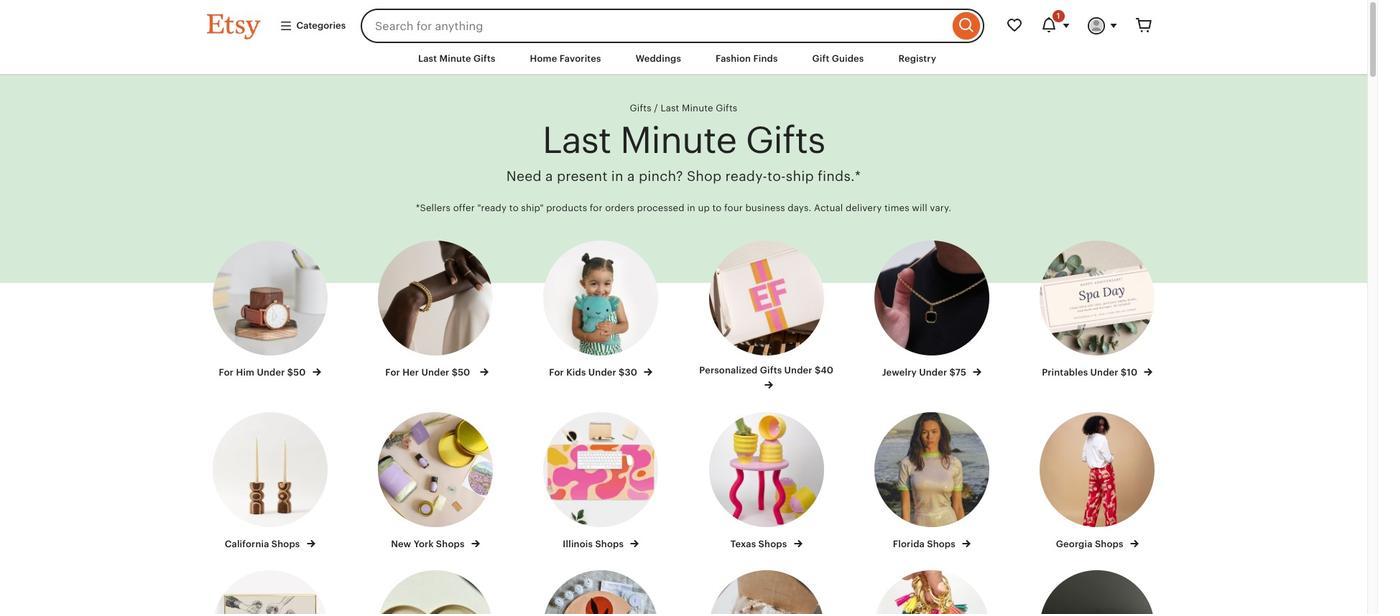 Task type: describe. For each thing, give the bounding box(es) containing it.
texas
[[731, 539, 756, 550]]

illinois
[[563, 539, 593, 550]]

offer
[[453, 203, 475, 214]]

products
[[546, 203, 587, 214]]

shops for georgia
[[1095, 539, 1124, 550]]

fashion
[[716, 53, 751, 64]]

last inside "menu bar"
[[418, 53, 437, 64]]

shops for illinois
[[595, 539, 624, 550]]

$40
[[815, 365, 834, 376]]

gifts right 'personalized'
[[760, 365, 782, 376]]

gift guides
[[813, 53, 864, 64]]

2 shops from the left
[[436, 539, 465, 550]]

gifts down fashion on the right top of the page
[[716, 103, 738, 114]]

orders
[[605, 203, 635, 214]]

georgia shops link
[[1028, 412, 1168, 551]]

2 vertical spatial minute
[[620, 119, 737, 161]]

for kids under $30
[[549, 368, 640, 378]]

processed
[[637, 203, 685, 214]]

gift
[[813, 53, 830, 64]]

illinois shops link
[[531, 412, 671, 551]]

guides
[[832, 53, 864, 64]]

last minute gifts link
[[407, 46, 506, 72]]

under left $10
[[1091, 368, 1119, 378]]

fashion finds
[[716, 53, 778, 64]]

finds
[[754, 53, 778, 64]]

1 a from the left
[[546, 169, 553, 184]]

weddings
[[636, 53, 681, 64]]

*sellers
[[416, 203, 451, 214]]

under for kids
[[589, 368, 617, 378]]

ready-
[[726, 169, 768, 184]]

gifts down weddings link
[[630, 103, 652, 114]]

jewelry
[[883, 368, 917, 378]]

categories banner
[[181, 0, 1187, 43]]

gifts link
[[630, 103, 652, 114]]

fashion finds link
[[705, 46, 789, 72]]

categories button
[[268, 13, 357, 39]]

new york shops link
[[366, 412, 505, 551]]

under left "$75"
[[919, 368, 948, 378]]

under for him
[[257, 368, 285, 378]]

jewelry under $75
[[883, 368, 969, 378]]

categories
[[297, 20, 346, 31]]

shops for texas
[[759, 539, 787, 550]]

shop
[[687, 169, 722, 184]]

for him under $50
[[219, 368, 308, 378]]

kids
[[567, 368, 586, 378]]

gifts inside "menu bar"
[[474, 53, 496, 64]]

printables under $10 link
[[1028, 241, 1168, 380]]

will
[[912, 203, 928, 214]]

four
[[725, 203, 743, 214]]

business
[[746, 203, 785, 214]]

$50 for for her under $50
[[452, 368, 470, 378]]

for her under $50 link
[[366, 241, 505, 380]]

registry
[[899, 53, 937, 64]]

1 vertical spatial minute
[[682, 103, 714, 114]]

Search for anything text field
[[361, 9, 949, 43]]

jewelry under $75 link
[[862, 241, 1002, 380]]

$50 for for him under $50
[[287, 368, 306, 378]]

weddings link
[[625, 46, 692, 72]]

1 button
[[1032, 9, 1079, 43]]

pinch?
[[639, 169, 683, 184]]



Task type: locate. For each thing, give the bounding box(es) containing it.
a left pinch?
[[628, 169, 635, 184]]

shops right illinois
[[595, 539, 624, 550]]

days.
[[788, 203, 812, 214]]

york
[[414, 539, 434, 550]]

gift guides link
[[802, 46, 875, 72]]

2 $50 from the left
[[452, 368, 470, 378]]

last
[[418, 53, 437, 64], [661, 103, 680, 114], [543, 119, 611, 161]]

1 vertical spatial last
[[661, 103, 680, 114]]

under for her
[[422, 368, 450, 378]]

personalized
[[700, 365, 758, 376]]

up
[[698, 203, 710, 214]]

minute
[[440, 53, 471, 64], [682, 103, 714, 114], [620, 119, 737, 161]]

2 to from the left
[[713, 203, 722, 214]]

georgia
[[1057, 539, 1093, 550]]

favorites
[[560, 53, 601, 64]]

to right the up at the top of the page
[[713, 203, 722, 214]]

under for gifts
[[785, 365, 813, 376]]

for for for kids under $30
[[549, 368, 564, 378]]

need
[[507, 169, 542, 184]]

for left her at the bottom
[[386, 368, 400, 378]]

$50
[[287, 368, 306, 378], [452, 368, 470, 378]]

a
[[546, 169, 553, 184], [628, 169, 635, 184]]

california shops link
[[200, 412, 340, 551]]

last minute gifts
[[418, 53, 496, 64], [661, 103, 738, 114], [543, 119, 825, 161]]

for her under $50
[[386, 368, 473, 378]]

a right need
[[546, 169, 553, 184]]

gifts
[[474, 53, 496, 64], [630, 103, 652, 114], [716, 103, 738, 114], [746, 119, 825, 161], [760, 365, 782, 376]]

$30
[[619, 368, 638, 378]]

vary.
[[930, 203, 952, 214]]

shops right california
[[272, 539, 300, 550]]

$50 right him
[[287, 368, 306, 378]]

home favorites
[[530, 53, 601, 64]]

actual
[[814, 203, 843, 214]]

0 vertical spatial in
[[612, 169, 624, 184]]

for for for him under $50
[[219, 368, 234, 378]]

1 to from the left
[[509, 203, 519, 214]]

2 horizontal spatial last
[[661, 103, 680, 114]]

georgia shops
[[1057, 539, 1126, 550]]

"ready
[[478, 203, 507, 214]]

home
[[530, 53, 557, 64]]

to-
[[768, 169, 786, 184]]

$50 right her at the bottom
[[452, 368, 470, 378]]

0 vertical spatial last
[[418, 53, 437, 64]]

0 vertical spatial last minute gifts
[[418, 53, 496, 64]]

him
[[236, 368, 255, 378]]

0 horizontal spatial in
[[612, 169, 624, 184]]

menu bar containing last minute gifts
[[181, 43, 1187, 76]]

registry link
[[888, 46, 947, 72]]

for for for her under $50
[[386, 368, 400, 378]]

ship
[[786, 169, 814, 184]]

under left $30
[[589, 368, 617, 378]]

for
[[590, 203, 603, 214]]

california
[[225, 539, 269, 550]]

5 shops from the left
[[927, 539, 956, 550]]

under left $40 on the bottom right of page
[[785, 365, 813, 376]]

california shops
[[225, 539, 302, 550]]

minute inside "menu bar"
[[440, 53, 471, 64]]

under right her at the bottom
[[422, 368, 450, 378]]

shops right texas
[[759, 539, 787, 550]]

for left him
[[219, 368, 234, 378]]

under right him
[[257, 368, 285, 378]]

2 for from the left
[[386, 368, 400, 378]]

present
[[557, 169, 608, 184]]

under
[[785, 365, 813, 376], [257, 368, 285, 378], [422, 368, 450, 378], [589, 368, 617, 378], [919, 368, 948, 378], [1091, 368, 1119, 378]]

new
[[391, 539, 411, 550]]

$75
[[950, 368, 967, 378]]

florida shops
[[893, 539, 958, 550]]

for left kids
[[549, 368, 564, 378]]

4 shops from the left
[[759, 539, 787, 550]]

her
[[403, 368, 419, 378]]

2 vertical spatial last
[[543, 119, 611, 161]]

florida shops link
[[862, 412, 1002, 551]]

printables
[[1042, 368, 1088, 378]]

1 shops from the left
[[272, 539, 300, 550]]

1 vertical spatial in
[[687, 203, 696, 214]]

texas shops
[[731, 539, 790, 550]]

0 horizontal spatial for
[[219, 368, 234, 378]]

None search field
[[361, 9, 984, 43]]

0 vertical spatial minute
[[440, 53, 471, 64]]

3 for from the left
[[549, 368, 564, 378]]

6 shops from the left
[[1095, 539, 1124, 550]]

*sellers offer "ready to ship" products for orders processed in up to four business days. actual delivery times will vary.
[[416, 203, 952, 214]]

$10
[[1121, 368, 1138, 378]]

2 a from the left
[[628, 169, 635, 184]]

personalized gifts under $40 link
[[697, 241, 837, 393]]

1 horizontal spatial last
[[543, 119, 611, 161]]

1 horizontal spatial a
[[628, 169, 635, 184]]

to left ship"
[[509, 203, 519, 214]]

shops right florida
[[927, 539, 956, 550]]

2 vertical spatial last minute gifts
[[543, 119, 825, 161]]

1 horizontal spatial $50
[[452, 368, 470, 378]]

illinois shops
[[563, 539, 626, 550]]

0 horizontal spatial to
[[509, 203, 519, 214]]

gifts up to-
[[746, 119, 825, 161]]

1 horizontal spatial for
[[386, 368, 400, 378]]

in left the up at the top of the page
[[687, 203, 696, 214]]

3 shops from the left
[[595, 539, 624, 550]]

to
[[509, 203, 519, 214], [713, 203, 722, 214]]

delivery
[[846, 203, 882, 214]]

finds.*
[[818, 169, 861, 184]]

texas shops link
[[697, 412, 837, 551]]

florida
[[893, 539, 925, 550]]

1 horizontal spatial in
[[687, 203, 696, 214]]

1 horizontal spatial to
[[713, 203, 722, 214]]

for
[[219, 368, 234, 378], [386, 368, 400, 378], [549, 368, 564, 378]]

2 horizontal spatial for
[[549, 368, 564, 378]]

shops for california
[[272, 539, 300, 550]]

none search field inside categories banner
[[361, 9, 984, 43]]

new york shops
[[391, 539, 467, 550]]

for him under $50 link
[[200, 241, 340, 380]]

0 horizontal spatial last
[[418, 53, 437, 64]]

1
[[1057, 12, 1061, 20]]

gifts left home
[[474, 53, 496, 64]]

in up orders
[[612, 169, 624, 184]]

last minute gifts inside "menu bar"
[[418, 53, 496, 64]]

shops right "york"
[[436, 539, 465, 550]]

1 for from the left
[[219, 368, 234, 378]]

shops for florida
[[927, 539, 956, 550]]

printables under $10
[[1042, 368, 1140, 378]]

for kids under $30 link
[[531, 241, 671, 380]]

personalized gifts under $40
[[700, 365, 834, 376]]

1 $50 from the left
[[287, 368, 306, 378]]

times
[[885, 203, 910, 214]]

menu bar
[[181, 43, 1187, 76]]

0 horizontal spatial $50
[[287, 368, 306, 378]]

ship"
[[521, 203, 544, 214]]

home favorites link
[[519, 46, 612, 72]]

need a present in a pinch? shop ready-to-ship finds.*
[[507, 169, 861, 184]]

1 vertical spatial last minute gifts
[[661, 103, 738, 114]]

shops
[[272, 539, 300, 550], [436, 539, 465, 550], [595, 539, 624, 550], [759, 539, 787, 550], [927, 539, 956, 550], [1095, 539, 1124, 550]]

shops right "georgia"
[[1095, 539, 1124, 550]]

0 horizontal spatial a
[[546, 169, 553, 184]]



Task type: vqa. For each thing, say whether or not it's contained in the screenshot.
the bottom Etsy's
no



